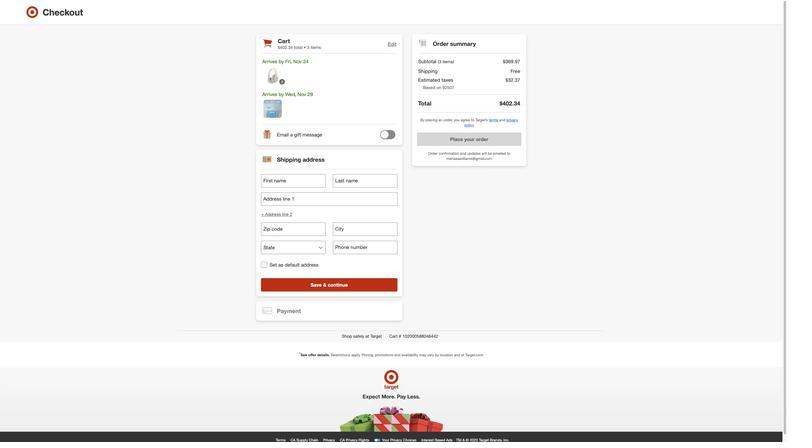 Task type: locate. For each thing, give the bounding box(es) containing it.
to right emailed
[[507, 151, 510, 156]]

order inside order confirmation and updates will be emailed to mariaaawilliams@gmail.com
[[428, 151, 438, 156]]

0 vertical spatial arrives
[[262, 58, 277, 65]]

1 vertical spatial at
[[461, 353, 464, 358]]

summary
[[450, 40, 476, 47]]

promotions
[[375, 353, 393, 358]]

(3
[[438, 59, 441, 64]]

order
[[433, 40, 449, 47], [428, 151, 438, 156]]

0 vertical spatial order
[[433, 40, 449, 47]]

*
[[299, 352, 301, 356]]

0 horizontal spatial at
[[365, 334, 369, 339]]

by
[[279, 58, 284, 65], [279, 91, 284, 97], [435, 353, 439, 358]]

place your order
[[450, 136, 488, 143]]

1 vertical spatial order
[[428, 151, 438, 156]]

continue
[[328, 282, 348, 288]]

updates
[[467, 151, 481, 156]]

cart inside cart $402.34 total • 3 items
[[278, 37, 290, 44]]

0 vertical spatial cart
[[278, 37, 290, 44]]

1 horizontal spatial shipping
[[418, 68, 438, 74]]

$402.34
[[278, 45, 293, 50], [500, 100, 520, 107]]

0 vertical spatial by
[[279, 58, 284, 65]]

your
[[464, 136, 475, 143]]

1 arrives from the top
[[262, 58, 277, 65]]

address right 'default'
[[301, 262, 319, 268]]

address
[[303, 156, 325, 163], [301, 262, 319, 268]]

placing
[[426, 118, 438, 122]]

details.
[[317, 353, 330, 358]]

to up policy
[[471, 118, 474, 122]]

arrives
[[262, 58, 277, 65], [262, 91, 277, 97]]

subtotal
[[418, 58, 437, 64]]

save & continue button
[[261, 279, 398, 292]]

1 vertical spatial arrives
[[262, 91, 277, 97]]

cart for cart #
[[389, 334, 398, 339]]

apply.
[[351, 353, 361, 358]]

wed,
[[285, 91, 296, 97]]

0 horizontal spatial cart
[[278, 37, 290, 44]]

shipping up estimated
[[418, 68, 438, 74]]

educational insights mini light filters tranquil blue 2' x 2' 4-pack, for classrooms & offices quantity 1 image
[[263, 100, 282, 118]]

1 horizontal spatial $402.34
[[500, 100, 520, 107]]

availability
[[402, 353, 418, 358]]

privacy policy link
[[464, 118, 518, 128]]

set as default address
[[270, 262, 319, 268]]

mariaaawilliams@gmail.com
[[446, 157, 492, 161]]

order up the (3
[[433, 40, 449, 47]]

to inside order confirmation and updates will be emailed to mariaaawilliams@gmail.com
[[507, 151, 510, 156]]

cart left #
[[389, 334, 398, 339]]

fri,
[[285, 58, 292, 65]]

at right safely
[[365, 334, 369, 339]]

and up mariaaawilliams@gmail.com
[[460, 151, 466, 156]]

shipping
[[418, 68, 438, 74], [277, 156, 301, 163]]

1 horizontal spatial to
[[507, 151, 510, 156]]

arrives up educational insights mini light filters tranquil blue 2' x 2' 4-pack, for classrooms & offices quantity 1 image
[[262, 91, 277, 97]]

restrictions
[[331, 353, 350, 358]]

at left target.com
[[461, 353, 464, 358]]

1 horizontal spatial at
[[461, 353, 464, 358]]

2 vertical spatial by
[[435, 353, 439, 358]]

1 vertical spatial $402.34
[[500, 100, 520, 107]]

None text field
[[261, 175, 326, 188], [261, 193, 398, 206], [261, 175, 326, 188], [261, 193, 398, 206]]

shipping down a
[[277, 156, 301, 163]]

nov left 29
[[298, 91, 306, 97]]

$402.34 left total
[[278, 45, 293, 50]]

privacy
[[506, 118, 518, 122]]

1 vertical spatial by
[[279, 91, 284, 97]]

+ address line 2 link
[[261, 211, 293, 218]]

1 vertical spatial to
[[507, 151, 510, 156]]

subtotal (3 items)
[[418, 58, 454, 64]]

arrives up beats studio pro bluetooth wireless headphones - sandstone quantity 2 image
[[262, 58, 277, 65]]

will
[[482, 151, 487, 156]]

see
[[301, 353, 307, 358]]

confirmation
[[439, 151, 459, 156]]

be
[[488, 151, 492, 156]]

0 vertical spatial $402.34
[[278, 45, 293, 50]]

terms
[[489, 118, 498, 122]]

and
[[499, 118, 505, 122], [460, 151, 466, 156], [394, 353, 401, 358], [454, 353, 460, 358]]

•
[[304, 45, 306, 50]]

emailed
[[493, 151, 506, 156]]

1 horizontal spatial cart
[[389, 334, 398, 339]]

email a gift message
[[277, 132, 322, 138]]

None text field
[[333, 175, 398, 188], [333, 223, 398, 236], [333, 175, 398, 188], [333, 223, 398, 236]]

shipping address
[[277, 156, 325, 163]]

0 horizontal spatial shipping
[[277, 156, 301, 163]]

arrives for arrives by wed, nov 29
[[262, 91, 277, 97]]

cart up 'arrives by fri, nov 24'
[[278, 37, 290, 44]]

None telephone field
[[261, 223, 326, 236], [333, 241, 398, 255], [261, 223, 326, 236], [333, 241, 398, 255]]

1 vertical spatial nov
[[298, 91, 306, 97]]

0 vertical spatial nov
[[293, 58, 302, 65]]

arrives by fri, nov 24
[[262, 58, 309, 65]]

order left confirmation
[[428, 151, 438, 156]]

1 vertical spatial shipping
[[277, 156, 301, 163]]

by right vary
[[435, 353, 439, 358]]

checkout
[[43, 7, 83, 18]]

2 arrives from the top
[[262, 91, 277, 97]]

0 vertical spatial to
[[471, 118, 474, 122]]

items
[[311, 45, 321, 50]]

and inside order confirmation and updates will be emailed to mariaaawilliams@gmail.com
[[460, 151, 466, 156]]

0 vertical spatial shipping
[[418, 68, 438, 74]]

arrives for arrives by fri, nov 24
[[262, 58, 277, 65]]

1 vertical spatial address
[[301, 262, 319, 268]]

by left wed,
[[279, 91, 284, 97]]

0 horizontal spatial $402.34
[[278, 45, 293, 50]]

nov left 24
[[293, 58, 302, 65]]

target's
[[475, 118, 488, 122]]

agree
[[461, 118, 470, 122]]

and right the terms
[[499, 118, 505, 122]]

$402.34 up privacy
[[500, 100, 520, 107]]

on
[[437, 85, 441, 90]]

1 vertical spatial cart
[[389, 334, 398, 339]]

to
[[471, 118, 474, 122], [507, 151, 510, 156]]

a
[[290, 132, 293, 138]]

$369.97
[[503, 58, 520, 64]]

address down message at the left top
[[303, 156, 325, 163]]

shop safely at target
[[342, 334, 382, 339]]

by left fri,
[[279, 58, 284, 65]]

order confirmation and updates will be emailed to mariaaawilliams@gmail.com
[[428, 151, 510, 161]]

payment
[[277, 308, 301, 315]]

order summary
[[433, 40, 476, 47]]

by for wed,
[[279, 91, 284, 97]]

arrives by wed, nov 29
[[262, 91, 313, 97]]

cart
[[278, 37, 290, 44], [389, 334, 398, 339]]

order,
[[444, 118, 453, 122]]

$32.37
[[506, 77, 520, 83]]

0 vertical spatial address
[[303, 156, 325, 163]]



Task type: vqa. For each thing, say whether or not it's contained in the screenshot.
first 'Arrives' from the top
yes



Task type: describe. For each thing, give the bounding box(es) containing it.
vary
[[427, 353, 434, 358]]

items)
[[443, 59, 454, 64]]

2
[[290, 212, 292, 217]]

#
[[399, 334, 401, 339]]

order
[[476, 136, 488, 143]]

+ address line 2
[[261, 212, 292, 217]]

shop
[[342, 334, 352, 339]]

place
[[450, 136, 463, 143]]

may
[[419, 353, 426, 358]]

email
[[277, 132, 289, 138]]

free
[[511, 68, 520, 74]]

safely
[[353, 334, 364, 339]]

92507
[[443, 85, 454, 90]]

Set as default address checkbox
[[261, 262, 267, 268]]

edit
[[388, 41, 396, 47]]

target.com
[[465, 353, 483, 358]]

* see offer details. restrictions apply. pricing, promotions and availability may vary by location and at target.com
[[299, 352, 483, 358]]

edit link
[[388, 41, 396, 47]]

24
[[303, 58, 309, 65]]

you
[[454, 118, 460, 122]]

102000588046442
[[403, 334, 438, 339]]

estimated taxes
[[418, 77, 453, 83]]

0 horizontal spatial to
[[471, 118, 474, 122]]

offer
[[308, 353, 316, 358]]

based
[[423, 85, 435, 90]]

3
[[307, 45, 309, 50]]

cart # 102000588046442
[[389, 334, 438, 339]]

policy
[[464, 123, 474, 128]]

terms link
[[489, 118, 499, 122]]

gift
[[294, 132, 301, 138]]

and left availability
[[394, 353, 401, 358]]

target: expect more. pay less. image
[[306, 368, 477, 433]]

nov for 29
[[298, 91, 306, 97]]

as
[[278, 262, 283, 268]]

shipping for shipping address
[[277, 156, 301, 163]]

&
[[323, 282, 326, 288]]

set
[[270, 262, 277, 268]]

default
[[285, 262, 300, 268]]

estimated
[[418, 77, 440, 83]]

pricing,
[[362, 353, 374, 358]]

an
[[439, 118, 443, 122]]

total
[[294, 45, 302, 50]]

order for order summary
[[433, 40, 449, 47]]

message
[[302, 132, 322, 138]]

by inside the * see offer details. restrictions apply. pricing, promotions and availability may vary by location and at target.com
[[435, 353, 439, 358]]

place your order button
[[417, 133, 521, 146]]

beats studio pro bluetooth wireless headphones - sandstone quantity 2 image
[[263, 67, 282, 85]]

taxes
[[442, 77, 453, 83]]

line
[[282, 212, 289, 217]]

save & continue
[[311, 282, 348, 288]]

order for order confirmation and updates will be emailed to mariaaawilliams@gmail.com
[[428, 151, 438, 156]]

$402.34 inside cart $402.34 total • 3 items
[[278, 45, 293, 50]]

location
[[440, 353, 453, 358]]

cart for cart
[[278, 37, 290, 44]]

total
[[418, 100, 431, 107]]

cart $402.34 total • 3 items
[[278, 37, 321, 50]]

nov for 24
[[293, 58, 302, 65]]

by placing an order, you agree to target's terms and
[[420, 118, 506, 122]]

+
[[261, 212, 264, 217]]

by
[[420, 118, 425, 122]]

address
[[265, 212, 281, 217]]

target
[[370, 334, 382, 339]]

and right the location at bottom right
[[454, 353, 460, 358]]

0 vertical spatial at
[[365, 334, 369, 339]]

by for fri,
[[279, 58, 284, 65]]

at inside the * see offer details. restrictions apply. pricing, promotions and availability may vary by location and at target.com
[[461, 353, 464, 358]]

29
[[308, 91, 313, 97]]

privacy policy
[[464, 118, 518, 128]]

save
[[311, 282, 322, 288]]

shipping for shipping
[[418, 68, 438, 74]]

based on 92507
[[423, 85, 454, 90]]



